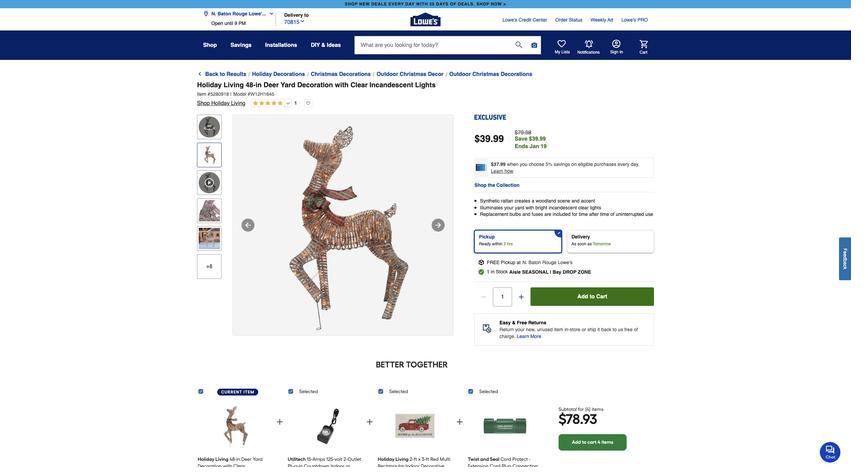 Task type: locate. For each thing, give the bounding box(es) containing it.
more
[[531, 334, 542, 339]]

better
[[376, 360, 405, 370]]

1 for 1
[[295, 100, 297, 106]]

$ left .
[[475, 133, 480, 144]]

| right 99
[[508, 132, 511, 144]]

15-amps 125-volt 2-outlet plug-in countdown indoor o
[[288, 457, 361, 467]]

with inside synthetic rattan creates a woodland scene and accent illuminates your yard with bright incandescent clear lights replacement bulbs and fuses are included for time after time of uninterrupted use
[[526, 205, 534, 210]]

1 horizontal spatial christmas
[[400, 71, 427, 77]]

and up clear on the top right of the page
[[572, 198, 580, 204]]

0 vertical spatial yard
[[281, 81, 296, 89]]

protect
[[513, 457, 528, 462]]

christmas
[[311, 71, 338, 77], [400, 71, 427, 77], [473, 71, 500, 77]]

multi
[[440, 457, 451, 462]]

baton inside button
[[218, 11, 231, 16]]

1 vertical spatial 48-
[[230, 457, 236, 462]]

0 horizontal spatial of
[[611, 212, 615, 217]]

0 horizontal spatial decorations
[[274, 71, 305, 77]]

1 inside 1 in stock aisle seasonal | bay drop zone
[[487, 269, 490, 274]]

every
[[389, 2, 404, 7]]

1 horizontal spatial ft
[[426, 457, 429, 462]]

n. right at
[[523, 260, 528, 265]]

location image
[[203, 11, 209, 16]]

4 right cart
[[598, 439, 601, 445]]

time right after
[[601, 212, 610, 217]]

plus image
[[366, 418, 374, 426], [456, 418, 464, 426]]

new,
[[526, 327, 536, 332]]

open until 9 pm
[[212, 21, 246, 26]]

0 horizontal spatial #
[[208, 91, 210, 97]]

& inside easy & free returns return your new, unused item in-store or ship it back to us free of charge.
[[512, 320, 516, 325]]

with inside 48-in deer yard decoration with clea
[[223, 463, 232, 467]]

0 horizontal spatial outdoor
[[377, 71, 398, 77]]

add inside button
[[578, 294, 589, 300]]

2 horizontal spatial with
[[526, 205, 534, 210]]

2 horizontal spatial lowe's
[[622, 17, 637, 23]]

cart down lowe's home improvement cart image
[[640, 50, 648, 55]]

1 horizontal spatial learn
[[517, 334, 529, 339]]

decorations
[[274, 71, 305, 77], [339, 71, 371, 77], [501, 71, 533, 77]]

3
[[504, 242, 506, 246]]

1 vertical spatial &
[[512, 320, 516, 325]]

1 horizontal spatial decorations
[[339, 71, 371, 77]]

outdoor
[[377, 71, 398, 77], [450, 71, 471, 77]]

delivery up soon
[[572, 234, 591, 240]]

free
[[517, 320, 527, 325]]

1 horizontal spatial plus image
[[456, 418, 464, 426]]

shop left new
[[345, 2, 358, 7]]

of inside synthetic rattan creates a woodland scene and accent illuminates your yard with bright incandescent clear lights replacement bulbs and fuses are included for time after time of uninterrupted use
[[611, 212, 615, 217]]

to for add to cart 4 items
[[582, 439, 587, 445]]

2 plus image from the left
[[456, 418, 464, 426]]

e up b
[[843, 254, 849, 257]]

2 horizontal spatial and
[[572, 198, 580, 204]]

baton up open until 9 pm
[[218, 11, 231, 16]]

2 holiday living from the left
[[378, 457, 409, 462]]

n. baton rouge lowe'... button
[[203, 7, 277, 21]]

of inside easy & free returns return your new, unused item in-store or ship it back to us free of charge.
[[634, 327, 638, 332]]

0 vertical spatial cord
[[501, 457, 512, 462]]

0 vertical spatial 1
[[295, 100, 297, 106]]

2 2- from the left
[[410, 457, 414, 462]]

decor
[[428, 71, 444, 77]]

2 vertical spatial with
[[223, 463, 232, 467]]

0 horizontal spatial for
[[572, 212, 578, 217]]

a
[[532, 198, 535, 204], [843, 262, 849, 265]]

0 horizontal spatial ft
[[414, 457, 417, 462]]

0 vertical spatial with
[[335, 81, 349, 89]]

f e e d b a c k
[[843, 249, 849, 270]]

learn more
[[517, 334, 542, 339]]

holiday decorations link
[[252, 70, 305, 78]]

0 horizontal spatial and
[[481, 457, 489, 462]]

1 vertical spatial decoration
[[198, 463, 222, 467]]

rouge up pm
[[233, 11, 247, 16]]

2 outdoor from the left
[[450, 71, 471, 77]]

2- right volt
[[344, 457, 348, 462]]

learn down new,
[[517, 334, 529, 339]]

)
[[590, 407, 591, 412]]

and
[[572, 198, 580, 204], [523, 212, 531, 217], [481, 457, 489, 462]]

choose
[[529, 162, 545, 167]]

n.
[[212, 11, 216, 16], [523, 260, 528, 265]]

0 vertical spatial baton
[[218, 11, 231, 16]]

0 horizontal spatial your
[[505, 205, 514, 210]]

to left cart
[[582, 439, 587, 445]]

0 vertical spatial your
[[505, 205, 514, 210]]

option group
[[472, 228, 657, 256]]

weekly
[[591, 17, 607, 23]]

lowe's up drop
[[558, 260, 573, 265]]

0 vertical spatial learn
[[491, 168, 504, 174]]

3 christmas from the left
[[473, 71, 500, 77]]

48- up the model
[[246, 81, 256, 89]]

48-
[[246, 81, 256, 89], [230, 457, 236, 462]]

baton up the seasonal
[[529, 260, 541, 265]]

48- down holiday living 48-in deer yard decoration with clear incandescent lights image
[[230, 457, 236, 462]]

holiday living  #w12h1645 - thumbnail2 image
[[199, 200, 220, 221]]

are
[[545, 212, 552, 217]]

5%
[[546, 162, 553, 167]]

0 horizontal spatial 4
[[587, 407, 590, 412]]

model
[[233, 91, 246, 97]]

2- left 'x'
[[410, 457, 414, 462]]

| left 'bay'
[[550, 269, 552, 275]]

item
[[197, 91, 206, 97]]

1 horizontal spatial #
[[248, 91, 250, 97]]

pickup left at
[[501, 260, 516, 265]]

1 horizontal spatial your
[[516, 327, 525, 332]]

Search Query text field
[[355, 36, 511, 54]]

1 # from the left
[[208, 91, 210, 97]]

0 vertical spatial items
[[592, 407, 604, 412]]

ft left red
[[426, 457, 429, 462]]

1 horizontal spatial yard
[[281, 81, 296, 89]]

to right back
[[220, 71, 225, 77]]

0 horizontal spatial selected
[[299, 389, 318, 395]]

to inside button
[[590, 294, 595, 300]]

2 indoor from the left
[[406, 463, 420, 467]]

a right "creates"
[[532, 198, 535, 204]]

in inside holiday living 48-in deer yard decoration with clear incandescent lights item # 5280918 | model # w12h1645
[[256, 81, 262, 89]]

1 horizontal spatial $
[[559, 411, 566, 427]]

of left uninterrupted
[[611, 212, 615, 217]]

shop down item
[[197, 100, 210, 106]]

0 horizontal spatial baton
[[218, 11, 231, 16]]

to for delivery to
[[304, 12, 309, 18]]

1 horizontal spatial rouge
[[543, 260, 557, 265]]

with
[[416, 2, 428, 7]]

0 vertical spatial a
[[532, 198, 535, 204]]

store
[[570, 327, 581, 332]]

cart up it
[[597, 294, 608, 300]]

1 vertical spatial |
[[508, 132, 511, 144]]

# right the model
[[248, 91, 250, 97]]

cord up plug
[[501, 457, 512, 462]]

2- inside 2-ft x 3-ft red multi rectangular indoor decorativ
[[410, 457, 414, 462]]

1 vertical spatial with
[[526, 205, 534, 210]]

outdoor up incandescent at the left top
[[377, 71, 398, 77]]

a inside button
[[843, 262, 849, 265]]

2 time from the left
[[601, 212, 610, 217]]

twist and seal cord protect - extension cord plug connection protector | keep cords together and moisture out | durable plastic material | easy to use and weatherproof image
[[483, 401, 528, 451]]

outdoor right decor
[[450, 71, 471, 77]]

1 vertical spatial a
[[843, 262, 849, 265]]

1 ft from the left
[[414, 457, 417, 462]]

1 holiday living from the left
[[198, 457, 229, 462]]

0 horizontal spatial shop
[[345, 2, 358, 7]]

1 horizontal spatial 4
[[598, 439, 601, 445]]

arrow left image
[[244, 221, 252, 229]]

1 right check circle filled image
[[487, 269, 490, 274]]

1 horizontal spatial &
[[512, 320, 516, 325]]

time down clear on the top right of the page
[[579, 212, 588, 217]]

items right )
[[592, 407, 604, 412]]

shop down open
[[203, 42, 217, 48]]

f
[[843, 249, 849, 251]]

& inside button
[[322, 42, 326, 48]]

0 horizontal spatial n.
[[212, 11, 216, 16]]

0 vertical spatial $
[[475, 133, 480, 144]]

better together heading
[[197, 359, 627, 370]]

1 horizontal spatial holiday living
[[378, 457, 409, 462]]

e up d
[[843, 251, 849, 254]]

1 horizontal spatial n.
[[523, 260, 528, 265]]

0 vertical spatial n.
[[212, 11, 216, 16]]

open
[[212, 21, 223, 26]]

in down holiday living 48-in deer yard decoration with clear incandescent lights image
[[236, 457, 240, 462]]

2 vertical spatial |
[[550, 269, 552, 275]]

holiday living  #w12h1645 - thumbnail image
[[199, 144, 220, 166]]

0 vertical spatial cart
[[640, 50, 648, 55]]

lowe's credit center link
[[503, 16, 547, 23]]

0 horizontal spatial 1
[[295, 100, 297, 106]]

0 horizontal spatial indoor
[[331, 463, 345, 467]]

add for add to cart
[[578, 294, 589, 300]]

add to cart 4 items
[[572, 439, 614, 445]]

2 horizontal spatial christmas
[[473, 71, 500, 77]]

1 vertical spatial $
[[559, 411, 566, 427]]

your down rattan
[[505, 205, 514, 210]]

1 vertical spatial shop
[[197, 100, 210, 106]]

jan
[[530, 143, 539, 150]]

add down zone
[[578, 294, 589, 300]]

1 outdoor from the left
[[377, 71, 398, 77]]

within
[[492, 242, 503, 246]]

a up k
[[843, 262, 849, 265]]

3 selected from the left
[[480, 389, 498, 395]]

None search field
[[355, 36, 542, 60]]

2 selected from the left
[[390, 389, 408, 395]]

1 vertical spatial n.
[[523, 260, 528, 265]]

ft left 'x'
[[414, 457, 417, 462]]

rouge up 'bay'
[[543, 260, 557, 265]]

1 horizontal spatial 2-
[[410, 457, 414, 462]]

1 horizontal spatial decoration
[[297, 81, 333, 89]]

1 vertical spatial of
[[634, 327, 638, 332]]

incandescent
[[370, 81, 414, 89]]

of
[[611, 212, 615, 217], [634, 327, 638, 332]]

1 indoor from the left
[[331, 463, 345, 467]]

shop left the
[[475, 182, 487, 188]]

1
[[295, 100, 297, 106], [487, 269, 490, 274]]

chevron down image
[[300, 18, 305, 24]]

seal
[[490, 457, 500, 462]]

1 horizontal spatial outdoor
[[450, 71, 471, 77]]

2 christmas from the left
[[400, 71, 427, 77]]

| inside 1 in stock aisle seasonal | bay drop zone
[[550, 269, 552, 275]]

2 vertical spatial and
[[481, 457, 489, 462]]

1 vertical spatial 1
[[487, 269, 490, 274]]

0 vertical spatial &
[[322, 42, 326, 48]]

current item
[[221, 390, 254, 395]]

1 vertical spatial cart
[[597, 294, 608, 300]]

0 horizontal spatial with
[[223, 463, 232, 467]]

0 vertical spatial deer
[[264, 81, 279, 89]]

1 vertical spatial pickup
[[501, 260, 516, 265]]

delivery up 70815 at the left of the page
[[284, 12, 303, 18]]

decorations for holiday decorations
[[274, 71, 305, 77]]

2 # from the left
[[248, 91, 250, 97]]

sign
[[611, 50, 619, 54]]

0 vertical spatial for
[[572, 212, 578, 217]]

decorations down installations at left top
[[274, 71, 305, 77]]

yard
[[281, 81, 296, 89], [253, 457, 263, 462]]

add left cart
[[572, 439, 581, 445]]

2 decorations from the left
[[339, 71, 371, 77]]

learn down $37.99
[[491, 168, 504, 174]]

0 vertical spatial plus image
[[518, 294, 525, 300]]

15-
[[307, 457, 313, 462]]

to down zone
[[590, 294, 595, 300]]

yard inside 48-in deer yard decoration with clea
[[253, 457, 263, 462]]

christmas decorations link
[[311, 70, 371, 78]]

in left stock
[[491, 269, 495, 274]]

0 vertical spatial delivery
[[284, 12, 303, 18]]

1 vertical spatial items
[[602, 439, 614, 445]]

1 vertical spatial yard
[[253, 457, 263, 462]]

1 2- from the left
[[344, 457, 348, 462]]

shop new deals every day with 25 days of deals. shop now > link
[[344, 0, 508, 8]]

shop
[[203, 42, 217, 48], [197, 100, 210, 106], [475, 182, 487, 188]]

chevron down image
[[266, 11, 274, 16]]

1 vertical spatial and
[[523, 212, 531, 217]]

ft
[[414, 457, 417, 462], [426, 457, 429, 462]]

free pickup at n. baton rouge lowe's
[[487, 260, 573, 265]]

b
[[843, 259, 849, 262]]

2 list item from the left
[[288, 399, 362, 467]]

for left "("
[[578, 407, 584, 412]]

decorations for christmas decorations
[[339, 71, 371, 77]]

item
[[244, 390, 254, 395]]

w12h1645
[[250, 91, 274, 97]]

plus image for 15-amps 125-volt 2-outlet plug-in countdown indoor o
[[366, 418, 374, 426]]

1 vertical spatial your
[[516, 327, 525, 332]]

1 horizontal spatial baton
[[529, 260, 541, 265]]

of right free
[[634, 327, 638, 332]]

2- inside the 15-amps 125-volt 2-outlet plug-in countdown indoor o
[[344, 457, 348, 462]]

2 horizontal spatial decorations
[[501, 71, 533, 77]]

your
[[505, 205, 514, 210], [516, 327, 525, 332]]

1 vertical spatial deer
[[241, 457, 252, 462]]

in up w12h1645
[[256, 81, 262, 89]]

lowe's home improvement notification center image
[[585, 40, 594, 48]]

return
[[500, 327, 514, 332]]

credit
[[519, 17, 532, 23]]

decorations up clear
[[339, 71, 371, 77]]

lowe's home improvement lists image
[[558, 40, 566, 48]]

n. right 'location' image
[[212, 11, 216, 16]]

your down free
[[516, 327, 525, 332]]

1 vertical spatial baton
[[529, 260, 541, 265]]

and down yard at the right of page
[[523, 212, 531, 217]]

savings button
[[231, 39, 252, 51]]

chat invite button image
[[821, 442, 841, 463]]

for right the included
[[572, 212, 578, 217]]

1 selected from the left
[[299, 389, 318, 395]]

indoor down volt
[[331, 463, 345, 467]]

back to results link
[[197, 70, 246, 78]]

delivery inside delivery as soon as tomorrow
[[572, 234, 591, 240]]

to up chevron down image
[[304, 12, 309, 18]]

0 horizontal spatial &
[[322, 42, 326, 48]]

0 horizontal spatial holiday living
[[198, 457, 229, 462]]

0 vertical spatial shop
[[203, 42, 217, 48]]

bright
[[536, 205, 548, 210]]

to
[[304, 12, 309, 18], [220, 71, 225, 77], [590, 294, 595, 300], [613, 327, 617, 332], [582, 439, 587, 445]]

1 list item from the left
[[198, 399, 272, 467]]

2 shop from the left
[[477, 2, 490, 7]]

shop left 'now'
[[477, 2, 490, 7]]

list item
[[198, 399, 272, 467], [288, 399, 362, 467], [378, 399, 452, 467], [468, 399, 542, 467]]

indoor inside 2-ft x 3-ft red multi rectangular indoor decorativ
[[406, 463, 420, 467]]

day.
[[631, 162, 640, 167]]

1 left heart outline icon
[[295, 100, 297, 106]]

1 horizontal spatial with
[[335, 81, 349, 89]]

1 horizontal spatial of
[[634, 327, 638, 332]]

plus image
[[518, 294, 525, 300], [276, 418, 284, 426]]

0 horizontal spatial plus image
[[366, 418, 374, 426]]

to for add to cart
[[590, 294, 595, 300]]

arrow right image
[[434, 221, 443, 229]]

stock
[[496, 269, 508, 274]]

1 decorations from the left
[[274, 71, 305, 77]]

0 vertical spatial add
[[578, 294, 589, 300]]

and up extension
[[481, 457, 489, 462]]

aisle
[[510, 269, 521, 275]]

search image
[[516, 41, 523, 48]]

1 plus image from the left
[[366, 418, 374, 426]]

1 for 1 in stock aisle seasonal | bay drop zone
[[487, 269, 490, 274]]

rouge
[[233, 11, 247, 16], [543, 260, 557, 265]]

$ left "("
[[559, 411, 566, 427]]

to left "us"
[[613, 327, 617, 332]]

back
[[602, 327, 612, 332]]

48-in deer yard decoration with clea
[[198, 457, 263, 467]]

1 horizontal spatial 1
[[487, 269, 490, 274]]

1 time from the left
[[579, 212, 588, 217]]

$ 39 . 99
[[475, 133, 504, 144]]

4 right 78 at the right of page
[[587, 407, 590, 412]]

0 horizontal spatial $
[[475, 133, 480, 144]]

holiday decorations
[[252, 71, 305, 77]]

decorations down search image
[[501, 71, 533, 77]]

# right item
[[208, 91, 210, 97]]

ideas
[[327, 42, 341, 48]]

4 inside subtotal for ( 4 ) items $ 78 .93
[[587, 407, 590, 412]]

& right the diy
[[322, 42, 326, 48]]

1 horizontal spatial delivery
[[572, 234, 591, 240]]

decoration
[[297, 81, 333, 89], [198, 463, 222, 467]]

4 list item from the left
[[468, 399, 542, 467]]

1 vertical spatial add
[[572, 439, 581, 445]]

in inside 1 in stock aisle seasonal | bay drop zone
[[491, 269, 495, 274]]

0 horizontal spatial decoration
[[198, 463, 222, 467]]

0 horizontal spatial deer
[[241, 457, 252, 462]]

in down utilitech
[[299, 463, 303, 467]]

4 for subtotal for ( 4 ) items $ 78 .93
[[587, 407, 590, 412]]

cord down 'seal' at the bottom of page
[[490, 463, 501, 467]]

items right cart
[[602, 439, 614, 445]]

lowe's left credit
[[503, 17, 518, 23]]

0 horizontal spatial yard
[[253, 457, 263, 462]]

yard inside holiday living 48-in deer yard decoration with clear incandescent lights item # 5280918 | model # w12h1645
[[281, 81, 296, 89]]

diy & ideas button
[[311, 39, 341, 51]]

creates
[[515, 198, 531, 204]]

status
[[569, 17, 583, 23]]

in inside the 15-amps 125-volt 2-outlet plug-in countdown indoor o
[[299, 463, 303, 467]]

lowe's left pro at the top right
[[622, 17, 637, 23]]

deals.
[[458, 2, 475, 7]]

learn inside $37.99 when you choose 5% savings on eligible purchases every day. learn how
[[491, 168, 504, 174]]

free
[[487, 260, 500, 265]]

& left free
[[512, 320, 516, 325]]

clear
[[579, 205, 589, 210]]

learn
[[491, 168, 504, 174], [517, 334, 529, 339]]

holiday living 48-in deer yard decoration with clear incandescent lights item # 5280918 | model # w12h1645
[[197, 81, 436, 97]]

| left the model
[[230, 91, 232, 97]]

&
[[322, 42, 326, 48], [512, 320, 516, 325]]

1 vertical spatial for
[[578, 407, 584, 412]]

decoration inside holiday living 48-in deer yard decoration with clear incandescent lights item # 5280918 | model # w12h1645
[[297, 81, 333, 89]]

pickup up "ready"
[[479, 234, 495, 240]]

1 horizontal spatial |
[[508, 132, 511, 144]]

indoor down 'x'
[[406, 463, 420, 467]]

1 e from the top
[[843, 251, 849, 254]]



Task type: vqa. For each thing, say whether or not it's contained in the screenshot.
asked in the left bottom of the page
no



Task type: describe. For each thing, give the bounding box(es) containing it.
clear
[[351, 81, 368, 89]]

in inside 48-in deer yard decoration with clea
[[236, 457, 240, 462]]

incandescent
[[549, 205, 577, 210]]

illuminates
[[480, 205, 503, 210]]

| inside holiday living 48-in deer yard decoration with clear incandescent lights item # 5280918 | model # w12h1645
[[230, 91, 232, 97]]

amps
[[313, 457, 325, 462]]

0 vertical spatial and
[[572, 198, 580, 204]]

check circle filled image
[[479, 269, 484, 275]]

diy & ideas
[[311, 42, 341, 48]]

add for add to cart 4 items
[[572, 439, 581, 445]]

list item containing twist and seal
[[468, 399, 542, 467]]

shop holiday living
[[197, 100, 246, 106]]

>
[[504, 2, 507, 7]]

day
[[406, 2, 415, 7]]

deer inside holiday living 48-in deer yard decoration with clear incandescent lights item # 5280918 | model # w12h1645
[[264, 81, 279, 89]]

decoration inside 48-in deer yard decoration with clea
[[198, 463, 222, 467]]

ready
[[479, 242, 491, 246]]

selected for in
[[299, 389, 318, 395]]

99
[[494, 133, 504, 144]]

outdoor christmas decorations link
[[450, 70, 533, 78]]

christmas for outdoor christmas decor
[[400, 71, 427, 77]]

$39.99
[[529, 136, 546, 142]]

red
[[431, 457, 439, 462]]

pro
[[638, 17, 648, 23]]

$ inside subtotal for ( 4 ) items $ 78 .93
[[559, 411, 566, 427]]

installations
[[265, 42, 297, 48]]

1 shop from the left
[[345, 2, 358, 7]]

lists
[[562, 50, 570, 54]]

2 ft from the left
[[426, 457, 429, 462]]

$37.99 when you choose 5% savings on eligible purchases every day. learn how
[[491, 162, 640, 174]]

outdoor for outdoor christmas decorations
[[450, 71, 471, 77]]

2-ft x 3-ft red multi rectangular indoor decorativ
[[378, 457, 451, 467]]

lowe's home improvement logo image
[[411, 4, 441, 34]]

3 decorations from the left
[[501, 71, 533, 77]]

cart
[[588, 439, 597, 445]]

outlet
[[348, 457, 361, 462]]

you
[[520, 162, 528, 167]]

plus image for 2-ft x 3-ft red multi rectangular indoor decorativ
[[456, 418, 464, 426]]

shop new deals every day with 25 days of deals. shop now >
[[345, 2, 507, 7]]

shop for shop
[[203, 42, 217, 48]]

rouge inside button
[[233, 11, 247, 16]]

learn how button
[[491, 168, 514, 175]]

of
[[450, 2, 457, 7]]

utilitech 15-amps 125-volt 2-outlet plug-in countdown indoor or outdoor lighting timer image
[[303, 401, 347, 451]]

to for back to results
[[220, 71, 225, 77]]

plug-
[[288, 463, 299, 467]]

lowe's for lowe's credit center
[[503, 17, 518, 23]]

zone
[[578, 269, 592, 275]]

your inside easy & free returns return your new, unused item in-store or ship it back to us free of charge.
[[516, 327, 525, 332]]

2 e from the top
[[843, 254, 849, 257]]

lowe's home improvement cart image
[[640, 40, 648, 48]]

chevron left image
[[197, 71, 203, 77]]

& for diy
[[322, 42, 326, 48]]

1 christmas from the left
[[311, 71, 338, 77]]

holiday living for 48-in deer yard decoration with clea
[[198, 457, 229, 462]]

camera image
[[531, 42, 538, 49]]

item number 5 2 8 0 9 1 8 and model number w 1 2 h 1 6 4 5 element
[[197, 91, 655, 98]]

outdoor christmas decor link
[[377, 70, 444, 78]]

lowe's credit center
[[503, 17, 547, 23]]

items inside subtotal for ( 4 ) items $ 78 .93
[[592, 407, 604, 412]]

your inside synthetic rattan creates a woodland scene and accent illuminates your yard with bright incandescent clear lights replacement bulbs and fuses are included for time after time of uninterrupted use
[[505, 205, 514, 210]]

for inside synthetic rattan creates a woodland scene and accent illuminates your yard with bright incandescent clear lights replacement bulbs and fuses are included for time after time of uninterrupted use
[[572, 212, 578, 217]]

1 horizontal spatial lowe's
[[558, 260, 573, 265]]

diy
[[311, 42, 320, 48]]

n. inside button
[[212, 11, 216, 16]]

center
[[533, 17, 547, 23]]

3 list item from the left
[[378, 399, 452, 467]]

shop for shop holiday living
[[197, 100, 210, 106]]

19
[[541, 143, 547, 150]]

as
[[572, 242, 577, 246]]

outdoor christmas decorations
[[450, 71, 533, 77]]

outdoor for outdoor christmas decor
[[377, 71, 398, 77]]

& for easy
[[512, 320, 516, 325]]

pickup ready within 3 hrs
[[479, 234, 513, 246]]

9
[[235, 21, 237, 26]]

uninterrupted
[[616, 212, 644, 217]]

accent
[[581, 198, 595, 204]]

when
[[507, 162, 519, 167]]

selected for rectangular
[[390, 389, 408, 395]]

1 in stock aisle seasonal | bay drop zone
[[487, 269, 592, 275]]

in-
[[565, 327, 570, 332]]

lowe's home improvement account image
[[613, 40, 621, 48]]

now
[[491, 2, 502, 7]]

free
[[625, 327, 633, 332]]

cart button
[[631, 40, 648, 55]]

shop for shop the collection
[[475, 182, 487, 188]]

order status link
[[556, 16, 583, 23]]

holiday living 48-in deer yard decoration with clear incandescent lights image
[[213, 401, 257, 451]]

volt
[[335, 457, 343, 462]]

-
[[529, 457, 531, 462]]

0 horizontal spatial cart
[[597, 294, 608, 300]]

holiday living  #w12h1645 image
[[233, 115, 454, 335]]

holiday living 2-ft x 3-ft red multi rectangular indoor decorative door mat image
[[393, 401, 437, 451]]

living inside holiday living 48-in deer yard decoration with clear incandescent lights item # 5280918 | model # w12h1645
[[224, 81, 244, 89]]

back to results
[[205, 71, 246, 77]]

39
[[480, 133, 491, 144]]

installations button
[[265, 39, 297, 51]]

sign in button
[[611, 40, 623, 55]]

holiday inside holiday living 48-in deer yard decoration with clear incandescent lights item # 5280918 | model # w12h1645
[[197, 81, 222, 89]]

list item containing utilitech
[[288, 399, 362, 467]]

sign in
[[611, 50, 623, 54]]

lowe's pro
[[622, 17, 648, 23]]

pickup inside the pickup ready within 3 hrs
[[479, 234, 495, 240]]

1 vertical spatial rouge
[[543, 260, 557, 265]]

4 for add to cart 4 items
[[598, 439, 601, 445]]

bulbs
[[510, 212, 521, 217]]

woodland
[[536, 198, 557, 204]]

subtotal
[[559, 407, 577, 412]]

it
[[598, 327, 600, 332]]

the
[[488, 182, 495, 188]]

easy & free returns return your new, unused item in-store or ship it back to us free of charge.
[[500, 320, 638, 339]]

.93
[[580, 411, 598, 427]]

deer inside 48-in deer yard decoration with clea
[[241, 457, 252, 462]]

lowe's pro link
[[622, 16, 648, 23]]

current
[[221, 390, 242, 395]]

heart outline image
[[304, 99, 313, 107]]

1 horizontal spatial pickup
[[501, 260, 516, 265]]

with inside holiday living 48-in deer yard decoration with clear incandescent lights item # 5280918 | model # w12h1645
[[335, 81, 349, 89]]

Stepper number input field with increment and decrement buttons number field
[[493, 287, 513, 307]]

cord protect - extension cord plug connectio
[[468, 457, 542, 467]]

48- inside holiday living 48-in deer yard decoration with clear incandescent lights item # 5280918 | model # w12h1645
[[246, 81, 256, 89]]

delivery for to
[[284, 12, 303, 18]]

for inside subtotal for ( 4 ) items $ 78 .93
[[578, 407, 584, 412]]

collection
[[497, 182, 520, 188]]

holiday living  #w12h1645 - thumbnail3 image
[[199, 228, 220, 249]]

0 horizontal spatial plus image
[[276, 418, 284, 426]]

minus image
[[481, 294, 488, 300]]

drop
[[563, 269, 577, 275]]

learn more link
[[517, 333, 542, 340]]

1 horizontal spatial plus image
[[518, 294, 525, 300]]

twist
[[468, 457, 480, 462]]

holiday living for 2-ft x 3-ft red multi rectangular indoor decorativ
[[378, 457, 409, 462]]

delivery for as
[[572, 234, 591, 240]]

weekly ad
[[591, 17, 614, 23]]

christmas for outdoor christmas decorations
[[473, 71, 500, 77]]

pickup image
[[479, 260, 484, 265]]

order
[[556, 17, 568, 23]]

lowe's for lowe's pro
[[622, 17, 637, 23]]

shop the collection link
[[475, 181, 520, 189]]

1 horizontal spatial cart
[[640, 50, 648, 55]]

my lists link
[[555, 40, 570, 55]]

as
[[588, 242, 592, 246]]

rattan
[[501, 198, 514, 204]]

+8
[[206, 264, 213, 270]]

option group containing pickup
[[472, 228, 657, 256]]

subtotal for ( 4 ) items $ 78 .93
[[559, 407, 604, 427]]

save
[[515, 136, 528, 142]]

delivery as soon as tomorrow
[[572, 234, 611, 246]]

f e e d b a c k button
[[840, 238, 852, 280]]

indoor inside the 15-amps 125-volt 2-outlet plug-in countdown indoor o
[[331, 463, 345, 467]]

x
[[419, 457, 421, 462]]

1 vertical spatial cord
[[490, 463, 501, 467]]

a inside synthetic rattan creates a woodland scene and accent illuminates your yard with bright incandescent clear lights replacement bulbs and fuses are included for time after time of uninterrupted use
[[532, 198, 535, 204]]

back
[[205, 71, 218, 77]]

5 stars image
[[251, 100, 283, 107]]

48- inside 48-in deer yard decoration with clea
[[230, 457, 236, 462]]

every
[[618, 162, 630, 167]]

to inside easy & free returns return your new, unused item in-store or ship it back to us free of charge.
[[613, 327, 617, 332]]



